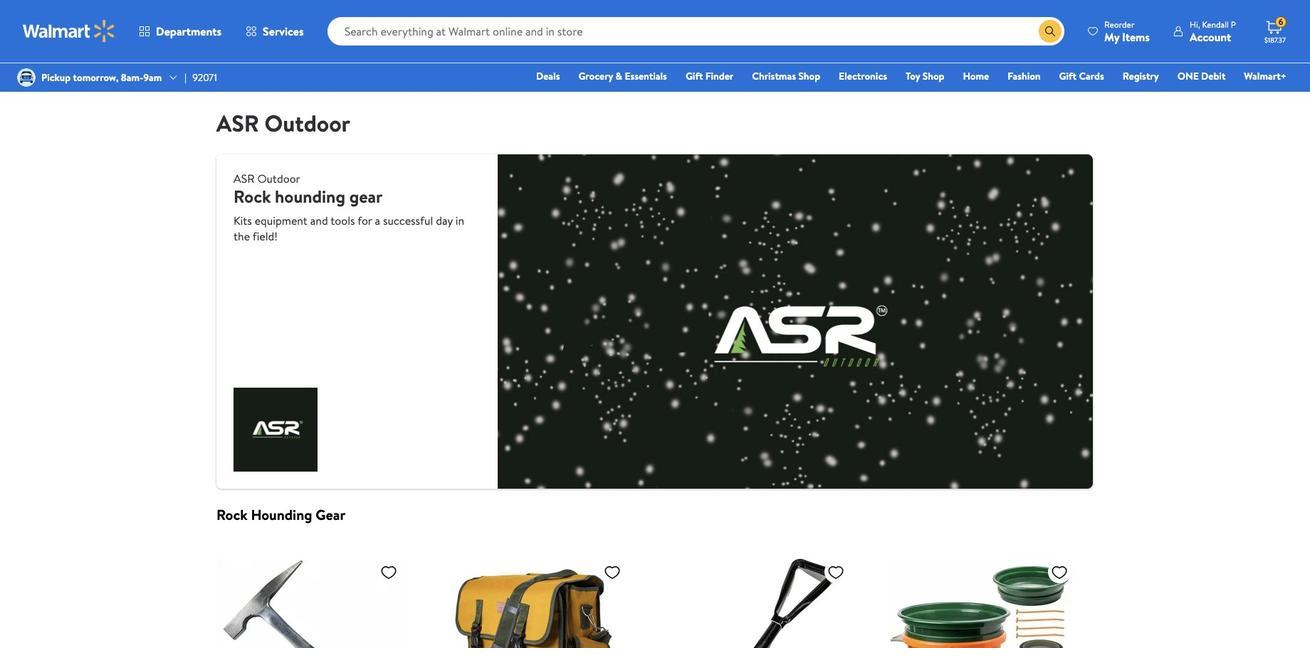 Task type: describe. For each thing, give the bounding box(es) containing it.
Walmart Site-Wide search field
[[327, 17, 1065, 46]]

kits
[[234, 213, 252, 229]]

day
[[436, 213, 453, 229]]

the
[[234, 229, 250, 244]]

gift cards
[[1059, 69, 1104, 83]]

and
[[310, 213, 328, 229]]

shop for christmas shop
[[799, 69, 821, 83]]

add to favorites list, asr outdoor 10l collapsible bucket and stand with sifter classifier screens gold panning kits 7pc image
[[1051, 564, 1068, 582]]

walmart+ link
[[1238, 68, 1293, 84]]

&
[[616, 69, 622, 83]]

cards
[[1079, 69, 1104, 83]]

add to favorites list, asr outdoor two tone nylon tote bag for gold prospecting and rock hounding image
[[604, 564, 621, 582]]

add to favorites list, 20oz rock pick hammer 11" prospecting pointed tip geological tool for composition, bedding, mining image
[[380, 564, 397, 582]]

home
[[963, 69, 989, 83]]

gift finder
[[686, 69, 734, 83]]

grocery & essentials link
[[572, 68, 674, 84]]

| 92071
[[185, 70, 217, 85]]

|
[[185, 70, 187, 85]]

essentials
[[625, 69, 667, 83]]

electronics
[[839, 69, 887, 83]]

hounding
[[251, 505, 312, 525]]

fashion
[[1008, 69, 1041, 83]]

search icon image
[[1045, 26, 1056, 37]]

gift cards link
[[1053, 68, 1111, 84]]

hounding
[[275, 184, 345, 209]]

toy
[[906, 69, 920, 83]]

rock hounding gear
[[217, 505, 346, 525]]

debit
[[1202, 69, 1226, 83]]

8am-
[[121, 70, 143, 85]]

gear
[[316, 505, 346, 525]]

6 $187.37
[[1265, 16, 1286, 45]]

registry
[[1123, 69, 1159, 83]]

Search search field
[[327, 17, 1065, 46]]

toy shop
[[906, 69, 945, 83]]

one debit link
[[1171, 68, 1232, 84]]

deals link
[[530, 68, 566, 84]]

items
[[1122, 29, 1150, 45]]

20oz rock pick hammer 11" prospecting pointed tip geological tool for composition, bedding, mining image
[[217, 558, 403, 649]]

fashion link
[[1001, 68, 1047, 84]]

rock inside asr outdoor rock hounding gear kits equipment and tools for a successful day in the field!
[[234, 184, 271, 209]]

finder
[[706, 69, 734, 83]]

registry link
[[1117, 68, 1166, 84]]

christmas
[[752, 69, 796, 83]]

in
[[456, 213, 464, 229]]

asr outdoor 10l collapsible bucket and stand with sifter classifier screens gold panning kits 7pc image
[[887, 558, 1074, 649]]

successful
[[383, 213, 433, 229]]

home link
[[957, 68, 996, 84]]

for
[[358, 213, 372, 229]]

field!
[[253, 229, 278, 244]]

shop for toy shop
[[923, 69, 945, 83]]



Task type: vqa. For each thing, say whether or not it's contained in the screenshot.
Services
yes



Task type: locate. For each thing, give the bounding box(es) containing it.
asr outdoor logo image
[[234, 388, 318, 472]]

$187.37
[[1265, 35, 1286, 45]]

pickup tomorrow, 8am-9am
[[41, 70, 162, 85]]

rock left hounding
[[217, 505, 248, 525]]

asr outdoor two tone nylon tote bag for gold prospecting and rock hounding image
[[440, 558, 627, 649]]

1 vertical spatial outdoor
[[257, 171, 300, 187]]

grocery
[[579, 69, 613, 83]]

one debit
[[1178, 69, 1226, 83]]

hi, kendall p account
[[1190, 18, 1236, 45]]

0 vertical spatial asr
[[217, 108, 259, 139]]

walmart+
[[1244, 69, 1287, 83]]

kendall
[[1202, 18, 1229, 30]]

gift for gift finder
[[686, 69, 703, 83]]

asr down 92071
[[217, 108, 259, 139]]

departments
[[156, 24, 222, 39]]

p
[[1231, 18, 1236, 30]]

 image
[[17, 68, 36, 87]]

pickup
[[41, 70, 71, 85]]

gift left cards on the right top
[[1059, 69, 1077, 83]]

gift for gift cards
[[1059, 69, 1077, 83]]

account
[[1190, 29, 1232, 45]]

1 vertical spatial rock
[[217, 505, 248, 525]]

asr outdoor
[[217, 108, 350, 139]]

christmas shop
[[752, 69, 821, 83]]

2 gift from the left
[[1059, 69, 1077, 83]]

outdoor inside asr outdoor rock hounding gear kits equipment and tools for a successful day in the field!
[[257, 171, 300, 187]]

rock
[[234, 184, 271, 209], [217, 505, 248, 525]]

outdoor
[[265, 108, 350, 139], [257, 171, 300, 187]]

asr up kits
[[234, 171, 255, 187]]

1 horizontal spatial shop
[[923, 69, 945, 83]]

electronics link
[[833, 68, 894, 84]]

my
[[1105, 29, 1120, 45]]

0 horizontal spatial shop
[[799, 69, 821, 83]]

tools
[[331, 213, 355, 229]]

2 shop from the left
[[923, 69, 945, 83]]

gift left finder
[[686, 69, 703, 83]]

walmart image
[[23, 20, 115, 43]]

1 vertical spatial asr
[[234, 171, 255, 187]]

shop right toy
[[923, 69, 945, 83]]

hi,
[[1190, 18, 1200, 30]]

asr outdoor emergency survival collapsible shovel tri fold rescue 24 inch image
[[664, 558, 850, 649]]

shop right christmas
[[799, 69, 821, 83]]

asr for asr outdoor rock hounding gear kits equipment and tools for a successful day in the field!
[[234, 171, 255, 187]]

a
[[375, 213, 380, 229]]

0 vertical spatial outdoor
[[265, 108, 350, 139]]

one
[[1178, 69, 1199, 83]]

92071
[[192, 70, 217, 85]]

grocery & essentials
[[579, 69, 667, 83]]

tomorrow,
[[73, 70, 119, 85]]

1 gift from the left
[[686, 69, 703, 83]]

6
[[1279, 16, 1284, 28]]

9am
[[143, 70, 162, 85]]

add to favorites list, asr outdoor emergency survival collapsible shovel tri fold rescue 24 inch image
[[828, 564, 845, 582]]

outdoor for asr outdoor
[[265, 108, 350, 139]]

asr inside asr outdoor rock hounding gear kits equipment and tools for a successful day in the field!
[[234, 171, 255, 187]]

gear
[[349, 184, 383, 209]]

services button
[[234, 14, 316, 48]]

0 horizontal spatial gift
[[686, 69, 703, 83]]

reorder my items
[[1105, 18, 1150, 45]]

toy shop link
[[899, 68, 951, 84]]

christmas shop link
[[746, 68, 827, 84]]

gift finder link
[[679, 68, 740, 84]]

gift
[[686, 69, 703, 83], [1059, 69, 1077, 83]]

equipment
[[255, 213, 308, 229]]

services
[[263, 24, 304, 39]]

outdoor for asr outdoor rock hounding gear kits equipment and tools for a successful day in the field!
[[257, 171, 300, 187]]

shop
[[799, 69, 821, 83], [923, 69, 945, 83]]

asr for asr outdoor
[[217, 108, 259, 139]]

asr
[[217, 108, 259, 139], [234, 171, 255, 187]]

asr outdoor rock hounding gear kits equipment and tools for a successful day in the field!
[[234, 171, 464, 244]]

1 shop from the left
[[799, 69, 821, 83]]

rock up kits
[[234, 184, 271, 209]]

departments button
[[127, 14, 234, 48]]

deals
[[536, 69, 560, 83]]

1 horizontal spatial gift
[[1059, 69, 1077, 83]]

0 vertical spatial rock
[[234, 184, 271, 209]]

reorder
[[1105, 18, 1135, 30]]



